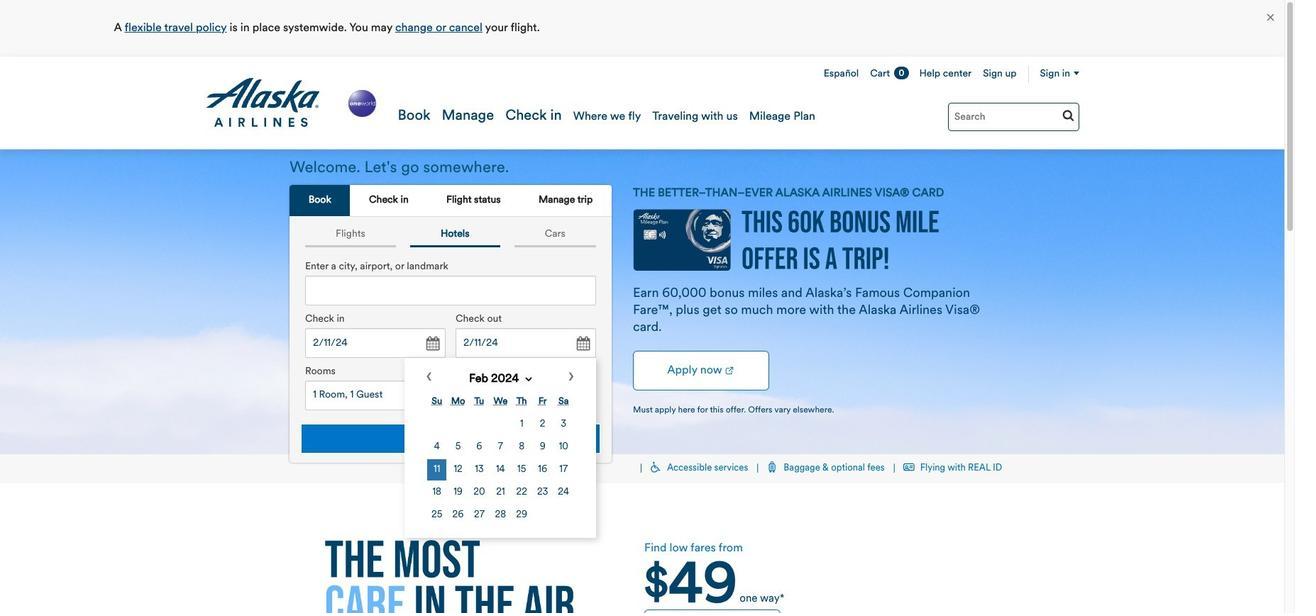 Task type: vqa. For each thing, say whether or not it's contained in the screenshot.
The most care in the air starts here. element
yes



Task type: locate. For each thing, give the bounding box(es) containing it.
search button image
[[1062, 109, 1075, 121]]

4 row from the top
[[427, 483, 573, 504]]

open datepicker image
[[422, 334, 442, 354], [573, 334, 593, 354]]

None text field
[[305, 276, 596, 306], [456, 329, 596, 358], [305, 276, 596, 306], [456, 329, 596, 358]]

tab list
[[290, 185, 612, 217], [298, 224, 603, 248]]

0 vertical spatial tab list
[[290, 185, 612, 217]]

2 open datepicker image from the left
[[573, 334, 593, 354]]

row
[[427, 414, 573, 436], [427, 437, 573, 458], [427, 460, 573, 481], [427, 483, 573, 504], [427, 505, 573, 527]]

grid
[[426, 390, 575, 528]]

1 open datepicker image from the left
[[422, 334, 442, 354]]

0 horizontal spatial open datepicker image
[[422, 334, 442, 354]]

None text field
[[305, 329, 446, 358]]

1 horizontal spatial open datepicker image
[[573, 334, 593, 354]]

Search text field
[[948, 103, 1079, 131]]

cell
[[512, 414, 532, 436], [533, 414, 552, 436], [554, 414, 573, 436], [427, 437, 447, 458], [448, 437, 468, 458], [470, 437, 489, 458], [491, 437, 511, 458], [512, 437, 532, 458], [533, 437, 552, 458], [554, 437, 573, 458], [427, 460, 447, 481], [448, 460, 468, 481], [470, 460, 489, 481], [491, 460, 511, 481], [512, 460, 532, 481], [533, 460, 552, 481], [554, 460, 573, 481], [427, 483, 447, 504], [448, 483, 468, 504], [470, 483, 489, 504], [491, 483, 511, 504], [512, 483, 532, 504], [533, 483, 552, 504], [554, 483, 573, 504], [427, 505, 447, 527], [448, 505, 468, 527], [470, 505, 489, 527], [491, 505, 511, 527], [512, 505, 532, 527]]

5 row from the top
[[427, 505, 573, 527]]



Task type: describe. For each thing, give the bounding box(es) containing it.
1 vertical spatial tab list
[[298, 224, 603, 248]]

oneworld logo image
[[346, 87, 379, 120]]

2 row from the top
[[427, 437, 573, 458]]

this 60k bonus mile offer is a trip. image
[[742, 210, 939, 270]]

this 60k bonus mile offer is a trip. element
[[0, 150, 1285, 455]]

the most care in the air starts here. element
[[290, 541, 609, 614]]

1 row from the top
[[427, 414, 573, 436]]

alaska airlines logo image
[[205, 78, 321, 128]]

3 row from the top
[[427, 460, 573, 481]]

alaska airlines credit card. image
[[633, 209, 731, 279]]



